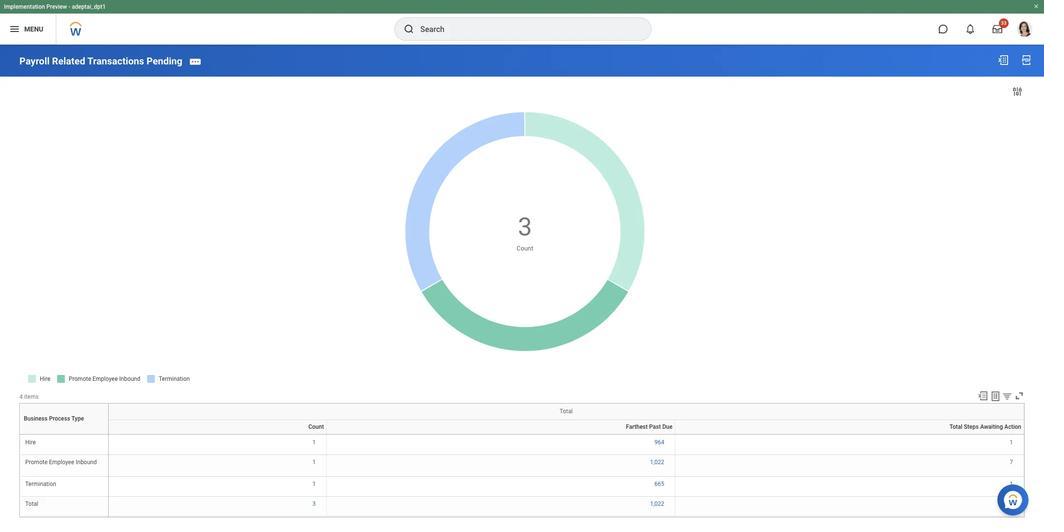 Task type: locate. For each thing, give the bounding box(es) containing it.
business process type up business process type button
[[24, 416, 84, 423]]

0 vertical spatial awaiting
[[980, 424, 1003, 431]]

1 vertical spatial count
[[308, 424, 324, 431]]

2 vertical spatial count
[[217, 435, 219, 435]]

2 1,022 from the top
[[650, 501, 664, 508]]

adeptai_dpt1
[[72, 3, 106, 10]]

1,022 down 665
[[650, 501, 664, 508]]

665
[[655, 481, 664, 488]]

business process type
[[24, 416, 84, 423], [62, 435, 67, 435]]

justify image
[[9, 23, 20, 35]]

1 vertical spatial 1,022 button
[[650, 501, 666, 509]]

1 vertical spatial business
[[62, 435, 64, 435]]

2 horizontal spatial count
[[517, 245, 533, 252]]

toolbar
[[973, 391, 1025, 404]]

due inside row element
[[662, 424, 673, 431]]

4
[[19, 394, 23, 401]]

1 button for 964
[[312, 439, 317, 447]]

2 1,022 button from the top
[[650, 501, 666, 509]]

1 horizontal spatial 3
[[518, 212, 532, 242]]

1 1,022 button from the top
[[650, 459, 666, 467]]

total - total steps awaiting action column header
[[675, 435, 1024, 436]]

1 vertical spatial farthest
[[499, 435, 501, 435]]

0 horizontal spatial farthest
[[499, 435, 501, 435]]

1 vertical spatial 1,022
[[650, 501, 664, 508]]

farthest
[[626, 424, 648, 431], [499, 435, 501, 435]]

1 1,022 from the top
[[650, 460, 664, 466]]

1 horizontal spatial awaiting
[[980, 424, 1003, 431]]

0 vertical spatial due
[[662, 424, 673, 431]]

1,022 for 3
[[650, 501, 664, 508]]

1 vertical spatial past
[[501, 435, 502, 435]]

1 vertical spatial 3 button
[[312, 501, 317, 509]]

preview
[[46, 3, 67, 10]]

1 vertical spatial type
[[66, 435, 67, 435]]

related
[[52, 55, 85, 67]]

0 vertical spatial type
[[71, 416, 84, 423]]

3
[[518, 212, 532, 242], [312, 501, 316, 508]]

0 horizontal spatial type
[[66, 435, 67, 435]]

action
[[1004, 424, 1021, 431], [852, 435, 853, 435]]

0 horizontal spatial past
[[501, 435, 502, 435]]

configure and view chart data image
[[1012, 86, 1023, 97]]

business down items
[[24, 416, 48, 423]]

1,022 button down 964
[[650, 459, 666, 467]]

1 vertical spatial due
[[502, 435, 503, 435]]

export to excel image
[[978, 391, 988, 402]]

count
[[517, 245, 533, 252], [308, 424, 324, 431], [217, 435, 219, 435]]

0 horizontal spatial due
[[502, 435, 503, 435]]

1,022 down 964
[[650, 460, 664, 466]]

past
[[649, 424, 661, 431], [501, 435, 502, 435]]

process
[[49, 416, 70, 423], [64, 435, 66, 435]]

notifications large image
[[966, 24, 975, 34]]

awaiting
[[980, 424, 1003, 431], [850, 435, 852, 435]]

0 vertical spatial action
[[1004, 424, 1021, 431]]

0 vertical spatial business
[[24, 416, 48, 423]]

7 button
[[1010, 459, 1015, 467]]

steps
[[964, 424, 979, 431], [849, 435, 850, 435]]

business process type inside row element
[[24, 416, 84, 423]]

3 button
[[518, 210, 533, 244], [312, 501, 317, 509]]

promote employee inbound
[[25, 460, 97, 466]]

business
[[24, 416, 48, 423], [62, 435, 64, 435]]

view printable version (pdf) image
[[1021, 54, 1032, 66]]

1 button
[[312, 439, 317, 447], [1010, 439, 1015, 447], [312, 459, 317, 467], [312, 481, 317, 489], [1010, 481, 1015, 489]]

1 vertical spatial 3
[[312, 501, 316, 508]]

1 horizontal spatial action
[[1004, 424, 1021, 431]]

toolbar inside 3 main content
[[973, 391, 1025, 404]]

1 horizontal spatial past
[[649, 424, 661, 431]]

0 horizontal spatial business
[[24, 416, 48, 423]]

select to filter grid data image
[[1002, 391, 1013, 402]]

business up promote employee inbound "element"
[[62, 435, 64, 435]]

transactions
[[87, 55, 144, 67]]

1,022 button down 665
[[650, 501, 666, 509]]

0 horizontal spatial steps
[[849, 435, 850, 435]]

process up business process type button
[[49, 416, 70, 423]]

termination
[[25, 481, 56, 488]]

Search Workday  search field
[[420, 18, 631, 40]]

0 vertical spatial 1,022
[[650, 460, 664, 466]]

9 button
[[1010, 501, 1015, 509]]

business process type up promote employee inbound "element"
[[62, 435, 67, 435]]

0 vertical spatial 3
[[518, 212, 532, 242]]

employee
[[49, 460, 74, 466]]

search image
[[403, 23, 415, 35]]

665 button
[[655, 481, 666, 489]]

1,022 button for 1
[[650, 459, 666, 467]]

1 horizontal spatial 3 button
[[518, 210, 533, 244]]

1 horizontal spatial type
[[71, 416, 84, 423]]

0 vertical spatial steps
[[964, 424, 979, 431]]

0 horizontal spatial awaiting
[[850, 435, 852, 435]]

1 horizontal spatial count
[[308, 424, 324, 431]]

payroll related transactions pending
[[19, 55, 182, 67]]

4 items
[[19, 394, 39, 401]]

type up inbound
[[71, 416, 84, 423]]

type
[[71, 416, 84, 423], [66, 435, 67, 435]]

hire element
[[25, 438, 36, 446]]

7
[[1010, 460, 1013, 466]]

1,022 button
[[650, 459, 666, 467], [650, 501, 666, 509]]

total element
[[25, 499, 38, 508]]

1 vertical spatial action
[[852, 435, 853, 435]]

0 vertical spatial 1,022 button
[[650, 459, 666, 467]]

1,022
[[650, 460, 664, 466], [650, 501, 664, 508]]

- inside menu banner
[[68, 3, 70, 10]]

1
[[312, 439, 316, 446], [1010, 439, 1013, 446], [312, 460, 316, 466], [312, 481, 316, 488], [1010, 481, 1013, 488]]

promote employee inbound element
[[25, 458, 97, 466]]

type up promote employee inbound "element"
[[66, 435, 67, 435]]

process up promote employee inbound "element"
[[64, 435, 66, 435]]

due
[[662, 424, 673, 431], [502, 435, 503, 435]]

1 horizontal spatial business
[[62, 435, 64, 435]]

0 vertical spatial process
[[49, 416, 70, 423]]

0 horizontal spatial 3
[[312, 501, 316, 508]]

0 vertical spatial farthest
[[626, 424, 648, 431]]

row element
[[21, 404, 110, 435], [109, 420, 1024, 435]]

3 inside 3 count
[[518, 212, 532, 242]]

inbox large image
[[993, 24, 1002, 34]]

total
[[560, 409, 573, 415], [950, 424, 962, 431], [216, 435, 217, 435], [498, 435, 499, 435], [846, 435, 847, 435], [847, 435, 848, 435], [25, 501, 38, 508]]

1,022 for 1
[[650, 460, 664, 466]]

menu banner
[[0, 0, 1044, 45]]

0 vertical spatial business process type
[[24, 416, 84, 423]]

1 horizontal spatial due
[[662, 424, 673, 431]]

1 vertical spatial steps
[[849, 435, 850, 435]]

1 horizontal spatial steps
[[964, 424, 979, 431]]

-
[[68, 3, 70, 10], [217, 435, 217, 435], [499, 435, 499, 435], [847, 435, 847, 435]]



Task type: vqa. For each thing, say whether or not it's contained in the screenshot.
ITEMS
yes



Task type: describe. For each thing, give the bounding box(es) containing it.
menu
[[24, 25, 43, 33]]

1 horizontal spatial farthest
[[626, 424, 648, 431]]

1 for 964
[[312, 439, 316, 446]]

implementation
[[4, 3, 45, 10]]

hire
[[25, 439, 36, 446]]

implementation preview -   adeptai_dpt1
[[4, 3, 106, 10]]

33 button
[[987, 18, 1009, 40]]

total - count total - farthest past due total - total steps awaiting action
[[216, 435, 853, 435]]

1 for 1,022
[[312, 460, 316, 466]]

payroll
[[19, 55, 50, 67]]

3 for 3
[[312, 501, 316, 508]]

fullscreen image
[[1014, 391, 1025, 402]]

total - count button
[[216, 435, 219, 435]]

0 horizontal spatial count
[[217, 435, 219, 435]]

9
[[1010, 501, 1013, 508]]

964 button
[[655, 439, 666, 447]]

0 horizontal spatial 3 button
[[312, 501, 317, 509]]

promote
[[25, 460, 48, 466]]

export to excel image
[[998, 54, 1009, 66]]

1 vertical spatial business process type
[[62, 435, 67, 435]]

items
[[24, 394, 39, 401]]

1 button for 665
[[312, 481, 317, 489]]

3 main content
[[0, 45, 1044, 527]]

business inside row element
[[24, 416, 48, 423]]

row element containing count
[[109, 420, 1024, 435]]

3 for 3 count
[[518, 212, 532, 242]]

export to worksheets image
[[990, 391, 1001, 403]]

close environment banner image
[[1033, 3, 1039, 9]]

1 vertical spatial awaiting
[[850, 435, 852, 435]]

964
[[655, 439, 664, 446]]

inbound
[[76, 460, 97, 466]]

0 horizontal spatial action
[[852, 435, 853, 435]]

1,022 button for 3
[[650, 501, 666, 509]]

total - farthest past due button
[[498, 435, 504, 435]]

33
[[1001, 20, 1007, 26]]

0 vertical spatial count
[[517, 245, 533, 252]]

3 count
[[517, 212, 533, 252]]

row element containing business process type
[[21, 404, 110, 435]]

menu button
[[0, 14, 56, 45]]

0 vertical spatial past
[[649, 424, 661, 431]]

0 vertical spatial 3 button
[[518, 210, 533, 244]]

1 vertical spatial process
[[64, 435, 66, 435]]

total steps awaiting action
[[950, 424, 1021, 431]]

pending
[[147, 55, 182, 67]]

business process type button
[[62, 435, 67, 435]]

1 for 665
[[312, 481, 316, 488]]

count inside row element
[[308, 424, 324, 431]]

payroll related transactions pending link
[[19, 55, 182, 67]]

farthest past due
[[626, 424, 673, 431]]

1 button for 1,022
[[312, 459, 317, 467]]

termination element
[[25, 480, 56, 488]]

profile logan mcneil image
[[1017, 21, 1032, 39]]



